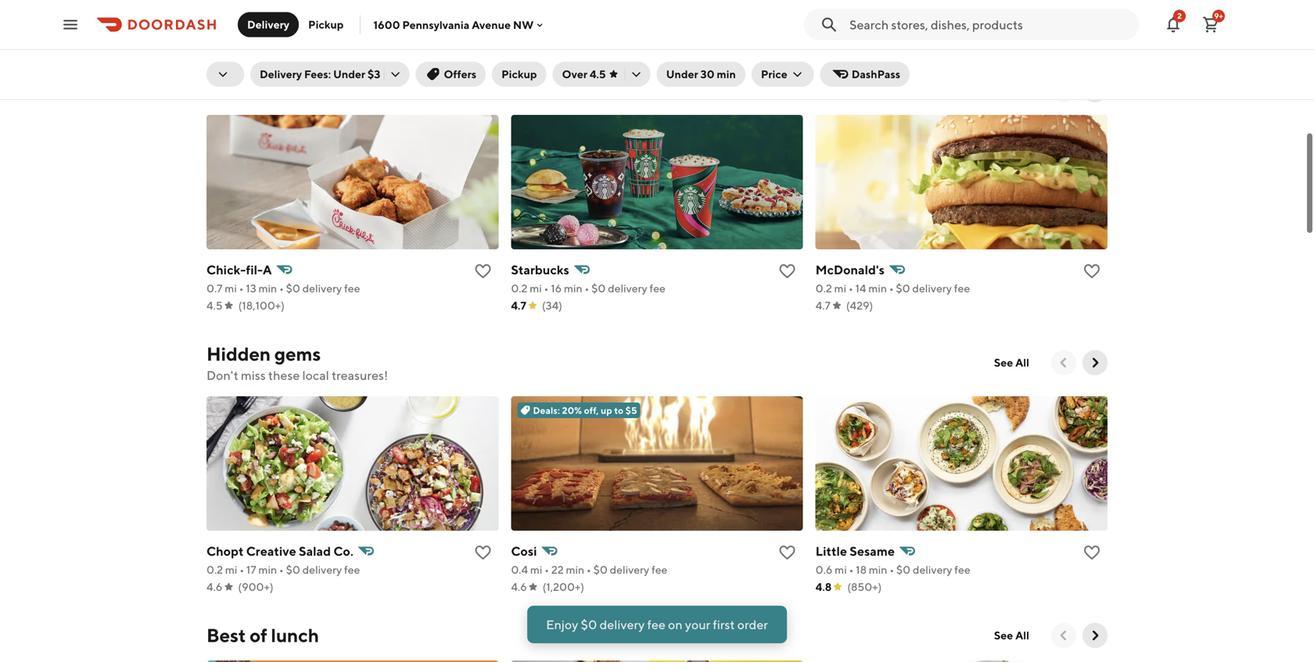 Task type: vqa. For each thing, say whether or not it's contained in the screenshot.


Task type: locate. For each thing, give the bounding box(es) containing it.
min right 22 at the bottom of the page
[[566, 564, 585, 577]]

22
[[552, 564, 564, 577]]

previous button of carousel image
[[1056, 355, 1072, 371]]

over 4.5
[[562, 68, 606, 81]]

see for previous button of carousel image see all link
[[994, 630, 1013, 642]]

delivery fees: under $3
[[260, 68, 381, 81]]

1.0
[[511, 18, 526, 31]]

0 horizontal spatial pickup
[[308, 18, 344, 31]]

mi down starbucks
[[530, 282, 542, 295]]

delivery down the salad
[[302, 564, 342, 577]]

• left 22 at the bottom of the page
[[545, 564, 549, 577]]

1 4.7 from the left
[[511, 299, 527, 312]]

delivery inside button
[[247, 18, 290, 31]]

0 horizontal spatial click to add this store to your saved list image
[[474, 544, 492, 563]]

delivery for 0.6 mi • 18 min • $​0 delivery fee
[[913, 564, 953, 577]]

mi left 14
[[835, 282, 847, 295]]

min right 14
[[869, 282, 887, 295]]

$​0 down chopt creative salad co.
[[286, 564, 300, 577]]

2 all from the top
[[1016, 630, 1030, 642]]

min right 17
[[259, 564, 277, 577]]

all left previous button of carousel icon
[[1016, 356, 1030, 369]]

1 vertical spatial pickup
[[502, 68, 537, 81]]

delivery up delivery fees: under $3
[[306, 18, 346, 31]]

• up (18,100+)
[[279, 282, 284, 295]]

1 under from the left
[[333, 68, 365, 81]]

min right 25
[[262, 18, 281, 31]]

click to add this store to your saved list image for chopt creative salad co.
[[474, 544, 492, 563]]

2 see all link from the top
[[985, 624, 1039, 649]]

$​0 right 25
[[290, 18, 304, 31]]

delivery right 18
[[913, 564, 953, 577]]

4.6
[[816, 35, 832, 48], [207, 581, 222, 594], [511, 581, 527, 594]]

mi right the 0.6
[[835, 564, 847, 577]]

$​0 right 21
[[589, 18, 603, 31]]

see all link for previous button of carousel icon
[[985, 351, 1039, 376]]

mi left 20
[[835, 18, 847, 31]]

1 vertical spatial see all link
[[985, 624, 1039, 649]]

creative
[[246, 544, 296, 559]]

$​0 right 14
[[896, 282, 911, 295]]

all left previous button of carousel image
[[1016, 630, 1030, 642]]

1600 pennsylvania avenue nw button
[[374, 18, 546, 31]]

mi
[[226, 18, 238, 31], [528, 18, 540, 31], [835, 18, 847, 31], [225, 282, 237, 295], [530, 282, 542, 295], [835, 282, 847, 295], [225, 564, 237, 577], [530, 564, 543, 577], [835, 564, 847, 577]]

$​0 right 16
[[592, 282, 606, 295]]

0.2 down chopt
[[207, 564, 223, 577]]

delivery for delivery fees: under $3
[[260, 68, 302, 81]]

• left 13 on the left top of page
[[239, 282, 244, 295]]

•
[[240, 18, 245, 31], [283, 18, 287, 31], [542, 18, 547, 31], [582, 18, 587, 31], [849, 18, 854, 31], [893, 18, 897, 31], [239, 282, 244, 295], [279, 282, 284, 295], [544, 282, 549, 295], [585, 282, 589, 295], [849, 282, 854, 295], [889, 282, 894, 295], [240, 564, 244, 577], [279, 564, 284, 577], [545, 564, 549, 577], [587, 564, 591, 577], [849, 564, 854, 577], [890, 564, 894, 577]]

delivery up enjoy $0 delivery fee on your first order
[[610, 564, 650, 577]]

delivery right $0
[[600, 618, 645, 633]]

mi for little sesame
[[835, 564, 847, 577]]

(18,100+)
[[238, 299, 285, 312]]

pickup button down nw
[[492, 62, 547, 87]]

0.2 mi • 16 min • $​0 delivery fee
[[511, 282, 666, 295]]

0.7 mi • 13 min • $​0 delivery fee
[[207, 282, 360, 295]]

0 vertical spatial see
[[994, 356, 1013, 369]]

delivery button
[[238, 12, 299, 37]]

18
[[856, 564, 867, 577]]

0 horizontal spatial pickup button
[[299, 12, 353, 37]]

see all left previous button of carousel icon
[[994, 356, 1030, 369]]

0 horizontal spatial 4.6
[[207, 581, 222, 594]]

0.2 down starbucks
[[511, 282, 528, 295]]

2 4.7 from the left
[[816, 299, 831, 312]]

pickup for the right the pickup button
[[502, 68, 537, 81]]

pickup down nw
[[502, 68, 537, 81]]

over 4.5 button
[[553, 62, 651, 87]]

1 see from the top
[[994, 356, 1013, 369]]

delivery for 0.2 mi • 16 min • $​0 delivery fee
[[608, 282, 648, 295]]

click to add this store to your saved list image for little sesame
[[1083, 544, 1102, 563]]

min for 0.2 mi • 17 min • $​0 delivery fee
[[259, 564, 277, 577]]

0.4 mi • 22 min • $​0 delivery fee
[[511, 564, 668, 577]]

1 vertical spatial delivery
[[260, 68, 302, 81]]

local
[[302, 368, 329, 383]]

min right the 30
[[717, 68, 736, 81]]

1 see all link from the top
[[985, 351, 1039, 376]]

$​0 for starbucks
[[592, 282, 606, 295]]

click to add this store to your saved list image
[[1083, 0, 1102, 16], [474, 544, 492, 563], [778, 544, 797, 563]]

national favorites link
[[207, 77, 360, 103]]

0.2 for starbucks
[[511, 282, 528, 295]]

0 vertical spatial delivery
[[247, 18, 290, 31]]

30
[[701, 68, 715, 81]]

national favorites
[[207, 79, 360, 101]]

fee for 0.2 mi • 14 min • $​0 delivery fee
[[954, 282, 970, 295]]

delivery up gems
[[303, 282, 342, 295]]

delivery up (126)
[[247, 18, 290, 31]]

$5
[[626, 405, 637, 416]]

offers button
[[416, 62, 486, 87]]

delivery for 1.0 mi • 21 min • $​0 delivery fee
[[606, 18, 645, 31]]

pickup button up delivery fees: under $3
[[299, 12, 353, 37]]

cosi
[[511, 544, 537, 559]]

4.7 left (34)
[[511, 299, 527, 312]]

0 vertical spatial see all link
[[985, 351, 1039, 376]]

2 horizontal spatial 4.6
[[816, 35, 832, 48]]

delivery for 0.4 mi • 22 min • $​0 delivery fee
[[610, 564, 650, 577]]

• left 16
[[544, 282, 549, 295]]

1 vertical spatial see all
[[994, 630, 1030, 642]]

$​0 right 18
[[897, 564, 911, 577]]

under left $3
[[333, 68, 365, 81]]

4.7 left '(429)'
[[816, 299, 831, 312]]

1 horizontal spatial 4.7
[[816, 299, 831, 312]]

mi for chopt creative salad co.
[[225, 564, 237, 577]]

treasures!
[[332, 368, 388, 383]]

price
[[761, 68, 788, 81]]

chopt
[[207, 544, 244, 559]]

$​0
[[290, 18, 304, 31], [589, 18, 603, 31], [899, 18, 914, 31], [286, 282, 300, 295], [592, 282, 606, 295], [896, 282, 911, 295], [286, 564, 300, 577], [594, 564, 608, 577], [897, 564, 911, 577]]

under
[[333, 68, 365, 81], [666, 68, 699, 81]]

all for previous button of carousel image see all link
[[1016, 630, 1030, 642]]

1 vertical spatial 4.5
[[207, 299, 223, 312]]

• right 21
[[582, 18, 587, 31]]

fee for 0.2 mi • 16 min • $​0 delivery fee
[[650, 282, 666, 295]]

0.2 left 20
[[816, 18, 832, 31]]

$​0 right 13 on the left top of page
[[286, 282, 300, 295]]

1 horizontal spatial 4.6
[[511, 581, 527, 594]]

starbucks
[[511, 263, 570, 277]]

4.5 inside over 4.5 button
[[590, 68, 606, 81]]

see for previous button of carousel icon see all link
[[994, 356, 1013, 369]]

$​0 right 22 at the bottom of the page
[[594, 564, 608, 577]]

fee for 1.0 mi • 21 min • $​0 delivery fee
[[647, 18, 663, 31]]

0.2 down mcdonald's
[[816, 282, 832, 295]]

see left previous button of carousel icon
[[994, 356, 1013, 369]]

4.5 right over
[[590, 68, 606, 81]]

1 horizontal spatial under
[[666, 68, 699, 81]]

0 horizontal spatial 4.5
[[207, 299, 223, 312]]

lunch
[[271, 625, 319, 647]]

0.8 mi • 25 min • $​0 delivery fee
[[207, 18, 364, 31]]

pennsylvania
[[402, 18, 470, 31]]

under inside under 30 min button
[[666, 68, 699, 81]]

• left 17
[[240, 564, 244, 577]]

price button
[[752, 62, 814, 87]]

1 vertical spatial see
[[994, 630, 1013, 642]]

see
[[994, 356, 1013, 369], [994, 630, 1013, 642]]

gems
[[274, 343, 321, 365]]

1 horizontal spatial pickup button
[[492, 62, 547, 87]]

previous button of carousel image
[[1056, 628, 1072, 644]]

see all left previous button of carousel image
[[994, 630, 1030, 642]]

9+
[[1215, 11, 1224, 20]]

pickup up delivery fees: under $3
[[308, 18, 344, 31]]

mi right 0.4
[[530, 564, 543, 577]]

pickup for the pickup button to the top
[[308, 18, 344, 31]]

delivery up over 4.5 button
[[606, 18, 645, 31]]

min for 0.2 mi • 20 min • $​0 delivery fee
[[872, 18, 890, 31]]

1 horizontal spatial pickup
[[502, 68, 537, 81]]

min right 21
[[562, 18, 580, 31]]

1 horizontal spatial 4.5
[[590, 68, 606, 81]]

see left previous button of carousel image
[[994, 630, 1013, 642]]

notification bell image
[[1164, 15, 1183, 34]]

0.7
[[207, 282, 223, 295]]

min for 0.4 mi • 22 min • $​0 delivery fee
[[566, 564, 585, 577]]

delivery for 0.2 mi • 14 min • $​0 delivery fee
[[913, 282, 952, 295]]

mi right 0.7 on the left top of the page
[[225, 282, 237, 295]]

pickup
[[308, 18, 344, 31], [502, 68, 537, 81]]

see all link left previous button of carousel icon
[[985, 351, 1039, 376]]

0 vertical spatial 4.5
[[590, 68, 606, 81]]

min
[[262, 18, 281, 31], [562, 18, 580, 31], [872, 18, 890, 31], [717, 68, 736, 81], [259, 282, 277, 295], [564, 282, 583, 295], [869, 282, 887, 295], [259, 564, 277, 577], [566, 564, 585, 577], [869, 564, 888, 577]]

on
[[668, 618, 683, 633]]

delivery
[[306, 18, 346, 31], [606, 18, 645, 31], [916, 18, 955, 31], [303, 282, 342, 295], [608, 282, 648, 295], [913, 282, 952, 295], [302, 564, 342, 577], [610, 564, 650, 577], [913, 564, 953, 577], [600, 618, 645, 633]]

0 vertical spatial see all
[[994, 356, 1030, 369]]

delivery left fees:
[[260, 68, 302, 81]]

1 vertical spatial all
[[1016, 630, 1030, 642]]

min right 18
[[869, 564, 888, 577]]

see all link
[[985, 351, 1039, 376], [985, 624, 1039, 649]]

1 all from the top
[[1016, 356, 1030, 369]]

delivery right 20
[[916, 18, 955, 31]]

• right 25
[[283, 18, 287, 31]]

2 see all from the top
[[994, 630, 1030, 642]]

• left 20
[[849, 18, 854, 31]]

min for 0.2 mi • 14 min • $​0 delivery fee
[[869, 282, 887, 295]]

min right 20
[[872, 18, 890, 31]]

fee for 0.4 mi • 22 min • $​0 delivery fee
[[652, 564, 668, 577]]

click to add this store to your saved list image
[[474, 262, 492, 281], [778, 262, 797, 281], [1083, 262, 1102, 281], [1083, 544, 1102, 563]]

see all link left previous button of carousel image
[[985, 624, 1039, 649]]

1 horizontal spatial click to add this store to your saved list image
[[778, 544, 797, 563]]

4.6 down 0.4
[[511, 581, 527, 594]]

0 horizontal spatial under
[[333, 68, 365, 81]]

min right 13 on the left top of page
[[259, 282, 277, 295]]

deals: 20% off, up to $5
[[533, 405, 637, 416]]

mi for mcdonald's
[[835, 282, 847, 295]]

1 see all from the top
[[994, 356, 1030, 369]]

4.5
[[590, 68, 606, 81], [207, 299, 223, 312]]

4.5 down 0.7 on the left top of the page
[[207, 299, 223, 312]]

click to add this store to your saved list image for cosi
[[778, 544, 797, 563]]

0 vertical spatial pickup
[[308, 18, 344, 31]]

mi down chopt
[[225, 564, 237, 577]]

0 vertical spatial all
[[1016, 356, 1030, 369]]

$​0 for chopt creative salad co.
[[286, 564, 300, 577]]

(850+)
[[848, 581, 882, 594]]

salad
[[299, 544, 331, 559]]

1 items, open order cart image
[[1202, 15, 1221, 34]]

delivery right 16
[[608, 282, 648, 295]]

under left the 30
[[666, 68, 699, 81]]

next button of carousel image
[[1088, 355, 1103, 371]]

best of lunch
[[207, 625, 319, 647]]

min for 0.2 mi • 16 min • $​0 delivery fee
[[564, 282, 583, 295]]

under 30 min
[[666, 68, 736, 81]]

2 see from the top
[[994, 630, 1013, 642]]

0.2
[[816, 18, 832, 31], [511, 282, 528, 295], [816, 282, 832, 295], [207, 564, 223, 577]]

first
[[713, 618, 735, 633]]

0.2 mi • 17 min • $​0 delivery fee
[[207, 564, 360, 577]]

offers
[[444, 68, 477, 81]]

2 under from the left
[[666, 68, 699, 81]]

2
[[1178, 11, 1182, 20]]

0 horizontal spatial 4.7
[[511, 299, 527, 312]]

$​0 for mcdonald's
[[896, 282, 911, 295]]

4.7
[[511, 299, 527, 312], [816, 299, 831, 312]]

• right 14
[[889, 282, 894, 295]]

4.6 down chopt
[[207, 581, 222, 594]]

pickup button
[[299, 12, 353, 37], [492, 62, 547, 87]]

1 vertical spatial pickup button
[[492, 62, 547, 87]]

• left 21
[[542, 18, 547, 31]]

a
[[263, 263, 272, 277]]

delivery right 14
[[913, 282, 952, 295]]

4.6 left the '(1,000+)'
[[816, 35, 832, 48]]

your
[[685, 618, 711, 633]]

min right 16
[[564, 282, 583, 295]]

mi right 0.8
[[226, 18, 238, 31]]



Task type: describe. For each thing, give the bounding box(es) containing it.
1.0 mi • 21 min • $​0 delivery fee link
[[511, 0, 803, 52]]

$3
[[368, 68, 381, 81]]

(429)
[[846, 299, 873, 312]]

0.6
[[816, 564, 833, 577]]

1.0 mi • 21 min • $​0 delivery fee
[[511, 18, 663, 31]]

see all for previous button of carousel icon see all link
[[994, 356, 1030, 369]]

$​0 for little sesame
[[897, 564, 911, 577]]

$​0 for cosi
[[594, 564, 608, 577]]

delivery for 0.7 mi • 13 min • $​0 delivery fee
[[303, 282, 342, 295]]

delivery for 0.8 mi • 25 min • $​0 delivery fee
[[306, 18, 346, 31]]

next button of carousel image
[[1088, 628, 1103, 644]]

0 vertical spatial pickup button
[[299, 12, 353, 37]]

fee for 0.2 mi • 20 min • $​0 delivery fee
[[958, 18, 974, 31]]

sesame
[[850, 544, 895, 559]]

mi right 1.0 on the top left
[[528, 18, 540, 31]]

25
[[247, 18, 260, 31]]

• left 25
[[240, 18, 245, 31]]

open menu image
[[61, 15, 80, 34]]

min for 0.7 mi • 13 min • $​0 delivery fee
[[259, 282, 277, 295]]

hidden
[[207, 343, 271, 365]]

mi for starbucks
[[530, 282, 542, 295]]

4.6 for chopt creative salad co.
[[207, 581, 222, 594]]

click to add this store to your saved list image for starbucks
[[778, 262, 797, 281]]

chopt creative salad co.
[[207, 544, 354, 559]]

click to add this store to your saved list image for mcdonald's
[[1083, 262, 1102, 281]]

20%
[[562, 405, 582, 416]]

all for previous button of carousel icon see all link
[[1016, 356, 1030, 369]]

1600 pennsylvania avenue nw
[[374, 18, 534, 31]]

co.
[[334, 544, 354, 559]]

• left 18
[[849, 564, 854, 577]]

click to add this store to your saved list image for chick-fil-a
[[474, 262, 492, 281]]

0.2 mi • 14 min • $​0 delivery fee
[[816, 282, 970, 295]]

(126)
[[238, 35, 263, 48]]

2 horizontal spatial click to add this store to your saved list image
[[1083, 0, 1102, 16]]

fee for 0.2 mi • 17 min • $​0 delivery fee
[[344, 564, 360, 577]]

nw
[[513, 18, 534, 31]]

delivery for 0.2 mi • 20 min • $​0 delivery fee
[[916, 18, 955, 31]]

4.8
[[816, 581, 832, 594]]

chick-fil-a
[[207, 263, 272, 277]]

mi for chick-fil-a
[[225, 282, 237, 295]]

enjoy
[[546, 618, 579, 633]]

min for 0.8 mi • 25 min • $​0 delivery fee
[[262, 18, 281, 31]]

dashpass button
[[821, 62, 910, 87]]

• down sesame
[[890, 564, 894, 577]]

$0
[[581, 618, 597, 633]]

Store search: begin typing to search for stores available on DoorDash text field
[[850, 16, 1130, 33]]

• right 16
[[585, 282, 589, 295]]

see all for previous button of carousel image see all link
[[994, 630, 1030, 642]]

• right 20
[[893, 18, 897, 31]]

avenue
[[472, 18, 511, 31]]

national
[[207, 79, 281, 101]]

fee for 0.7 mi • 13 min • $​0 delivery fee
[[344, 282, 360, 295]]

0.6 mi • 18 min • $​0 delivery fee
[[816, 564, 971, 577]]

little sesame
[[816, 544, 895, 559]]

min inside button
[[717, 68, 736, 81]]

fee for 0.8 mi • 25 min • $​0 delivery fee
[[348, 18, 364, 31]]

see all link for previous button of carousel image
[[985, 624, 1039, 649]]

fees:
[[304, 68, 331, 81]]

best of lunch link
[[207, 624, 319, 649]]

order
[[738, 618, 768, 633]]

fil-
[[246, 263, 263, 277]]

4.7 for mcdonald's
[[816, 299, 831, 312]]

0.8
[[207, 18, 223, 31]]

• down chopt creative salad co.
[[279, 564, 284, 577]]

4.7 for starbucks
[[511, 299, 527, 312]]

16
[[551, 282, 562, 295]]

up
[[601, 405, 612, 416]]

dashpass
[[852, 68, 901, 81]]

13
[[246, 282, 256, 295]]

miss
[[241, 368, 266, 383]]

(1,000+)
[[847, 35, 891, 48]]

deals:
[[533, 405, 560, 416]]

• left 14
[[849, 282, 854, 295]]

chick-
[[207, 263, 246, 277]]

(1,200+)
[[543, 581, 585, 594]]

14
[[856, 282, 867, 295]]

9+ button
[[1196, 9, 1227, 40]]

best
[[207, 625, 246, 647]]

enjoy $0 delivery fee on your first order
[[546, 618, 768, 633]]

under 30 min button
[[657, 62, 746, 87]]

little
[[816, 544, 847, 559]]

17
[[246, 564, 256, 577]]

these
[[268, 368, 300, 383]]

min for 0.6 mi • 18 min • $​0 delivery fee
[[869, 564, 888, 577]]

fee for 0.6 mi • 18 min • $​0 delivery fee
[[955, 564, 971, 577]]

(34)
[[542, 299, 563, 312]]

over
[[562, 68, 588, 81]]

don't
[[207, 368, 239, 383]]

$​0 right 20
[[899, 18, 914, 31]]

min for 1.0 mi • 21 min • $​0 delivery fee
[[562, 18, 580, 31]]

0.2 for chopt creative salad co.
[[207, 564, 223, 577]]

$​0 for chick-fil-a
[[286, 282, 300, 295]]

hidden gems don't miss these local treasures!
[[207, 343, 388, 383]]

mi for cosi
[[530, 564, 543, 577]]

0.2 for mcdonald's
[[816, 282, 832, 295]]

• right 22 at the bottom of the page
[[587, 564, 591, 577]]

delivery for 0.2 mi • 17 min • $​0 delivery fee
[[302, 564, 342, 577]]

0.4
[[511, 564, 528, 577]]

delivery for delivery
[[247, 18, 290, 31]]

off,
[[584, 405, 599, 416]]

to
[[614, 405, 624, 416]]

21
[[549, 18, 559, 31]]

20
[[856, 18, 870, 31]]

of
[[250, 625, 267, 647]]

1600
[[374, 18, 400, 31]]

4.6 for cosi
[[511, 581, 527, 594]]

0.2 mi • 20 min • $​0 delivery fee
[[816, 18, 974, 31]]

(900+)
[[238, 581, 274, 594]]

mcdonald's
[[816, 263, 885, 277]]



